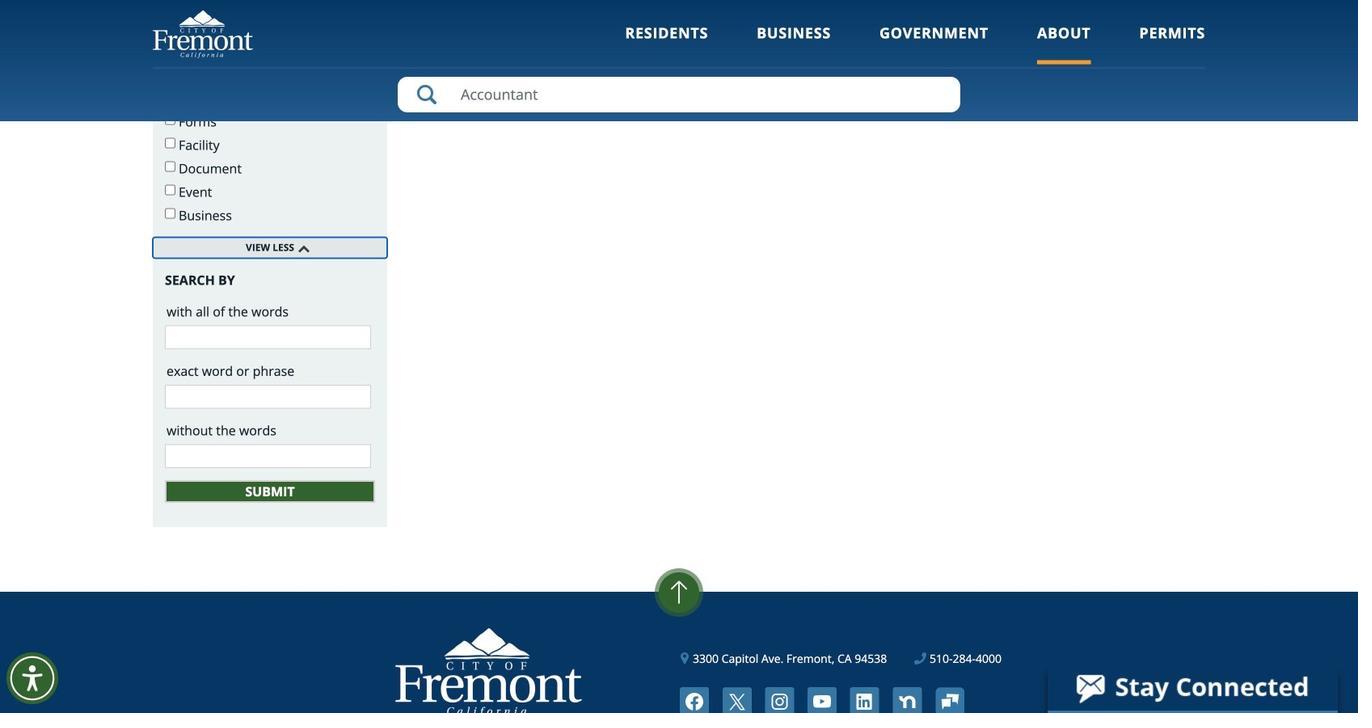 Task type: locate. For each thing, give the bounding box(es) containing it.
footer fb icon image
[[680, 687, 709, 713]]

footer my icon image
[[935, 687, 965, 713]]

None checkbox
[[165, 21, 175, 31], [165, 44, 175, 54], [165, 91, 175, 101], [165, 114, 175, 125], [165, 161, 175, 172], [165, 21, 175, 31], [165, 44, 175, 54], [165, 91, 175, 101], [165, 114, 175, 125], [165, 161, 175, 172]]

None text field
[[165, 325, 371, 349], [165, 385, 371, 409], [165, 444, 371, 468], [165, 325, 371, 349], [165, 385, 371, 409], [165, 444, 371, 468]]

stay connected image
[[1048, 665, 1336, 711]]

footer li icon image
[[850, 687, 879, 713]]

None checkbox
[[165, 0, 175, 8], [165, 67, 175, 78], [165, 138, 175, 148], [165, 185, 175, 195], [165, 208, 175, 219], [165, 0, 175, 8], [165, 67, 175, 78], [165, 138, 175, 148], [165, 185, 175, 195], [165, 208, 175, 219]]

footer yt icon image
[[808, 687, 837, 713]]

None button
[[165, 480, 375, 503]]



Task type: vqa. For each thing, say whether or not it's contained in the screenshot.
the Search... Text Box
no



Task type: describe. For each thing, give the bounding box(es) containing it.
Search text field
[[398, 77, 961, 112]]

footer tw icon image
[[723, 687, 752, 713]]

footer ig icon image
[[765, 687, 794, 713]]

footer nd icon image
[[893, 687, 922, 713]]



